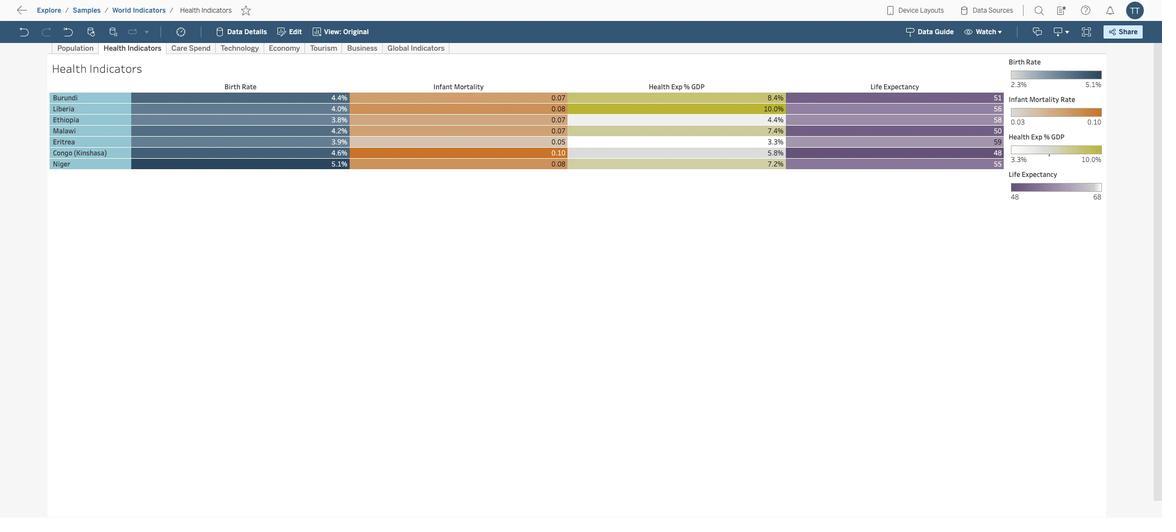 Task type: locate. For each thing, give the bounding box(es) containing it.
world
[[112, 7, 131, 14]]

indicators right health
[[202, 7, 232, 14]]

0 horizontal spatial /
[[65, 7, 69, 14]]

2 horizontal spatial /
[[170, 7, 174, 14]]

skip to content link
[[26, 6, 112, 21]]

samples
[[73, 7, 101, 14]]

samples link
[[72, 6, 101, 15]]

health
[[180, 7, 200, 14]]

/ left world
[[105, 7, 108, 14]]

1 horizontal spatial indicators
[[202, 7, 232, 14]]

/ left health
[[170, 7, 174, 14]]

/ right to
[[65, 7, 69, 14]]

0 horizontal spatial indicators
[[133, 7, 166, 14]]

indicators right world
[[133, 7, 166, 14]]

1 horizontal spatial /
[[105, 7, 108, 14]]

2 indicators from the left
[[202, 7, 232, 14]]

3 / from the left
[[170, 7, 174, 14]]

indicators
[[133, 7, 166, 14], [202, 7, 232, 14]]

health indicators
[[180, 7, 232, 14]]

/
[[65, 7, 69, 14], [105, 7, 108, 14], [170, 7, 174, 14]]

1 / from the left
[[65, 7, 69, 14]]



Task type: vqa. For each thing, say whether or not it's contained in the screenshot.
rightmost /
yes



Task type: describe. For each thing, give the bounding box(es) containing it.
content
[[61, 8, 95, 19]]

explore / samples / world indicators /
[[37, 7, 174, 14]]

to
[[50, 8, 58, 19]]

skip
[[29, 8, 47, 19]]

world indicators link
[[112, 6, 166, 15]]

skip to content
[[29, 8, 95, 19]]

2 / from the left
[[105, 7, 108, 14]]

explore link
[[36, 6, 62, 15]]

explore
[[37, 7, 61, 14]]

1 indicators from the left
[[133, 7, 166, 14]]

health indicators element
[[177, 7, 235, 14]]



